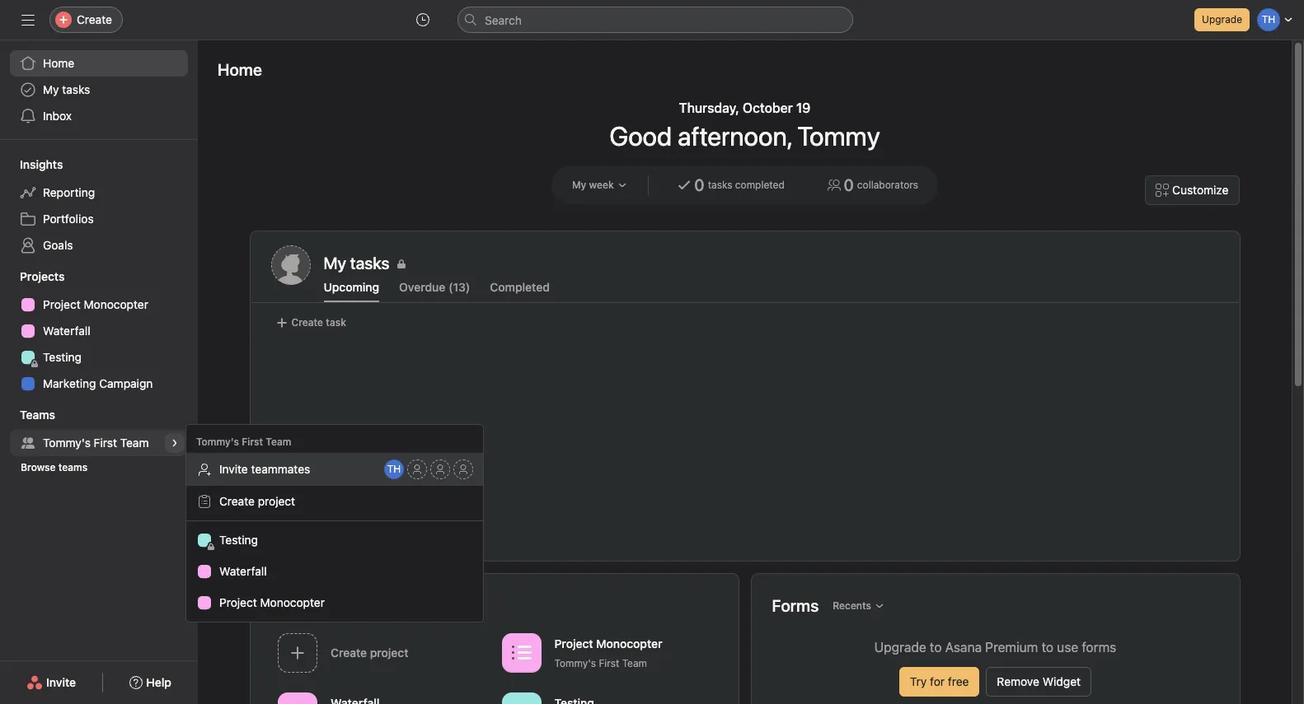 Task type: vqa. For each thing, say whether or not it's contained in the screenshot.
middle workspace
no



Task type: describe. For each thing, give the bounding box(es) containing it.
1 horizontal spatial team
[[266, 436, 291, 449]]

0 vertical spatial project monocopter link
[[10, 292, 188, 318]]

goals link
[[10, 233, 188, 259]]

hide sidebar image
[[21, 13, 35, 26]]

tasks completed
[[708, 179, 785, 191]]

invite for invite teammates
[[219, 463, 248, 477]]

create task
[[291, 317, 346, 329]]

upcoming
[[324, 280, 379, 294]]

overdue (13)
[[399, 280, 470, 294]]

see details, tommy's first team image
[[170, 439, 180, 449]]

monocopter inside project monocopter tommy's first team
[[596, 637, 662, 651]]

create project link
[[271, 628, 495, 681]]

testing link inside projects element
[[10, 345, 188, 371]]

teammates
[[251, 463, 310, 477]]

good
[[610, 120, 672, 152]]

inbox link
[[10, 103, 188, 129]]

tommy's inside project monocopter tommy's first team
[[554, 658, 596, 670]]

thursday,
[[679, 101, 740, 115]]

1 vertical spatial waterfall link
[[186, 557, 483, 588]]

marketing
[[43, 377, 96, 391]]

teams element
[[0, 401, 198, 483]]

invite teammates
[[219, 463, 310, 477]]

my tasks link
[[324, 252, 1219, 275]]

my tasks
[[43, 82, 90, 96]]

2 tommy's first team from the left
[[196, 436, 291, 449]]

browse teams button
[[13, 457, 95, 480]]

customize button
[[1145, 176, 1240, 205]]

inbox
[[43, 109, 72, 123]]

teams
[[58, 462, 88, 474]]

19
[[796, 101, 811, 115]]

invite teammates menu item
[[186, 453, 483, 486]]

waterfall inside projects element
[[43, 324, 90, 338]]

teams button
[[0, 407, 55, 424]]

global element
[[0, 40, 198, 139]]

0 vertical spatial waterfall link
[[10, 318, 188, 345]]

completed
[[490, 280, 550, 294]]

1 horizontal spatial tommy's
[[196, 436, 239, 449]]

browse teams
[[21, 462, 88, 474]]

forms
[[1082, 641, 1117, 655]]

portfolios
[[43, 212, 94, 226]]

1 horizontal spatial projects
[[271, 596, 332, 615]]

free
[[948, 675, 969, 689]]

try
[[910, 675, 927, 689]]

create button
[[49, 7, 123, 33]]

invite button
[[16, 669, 87, 698]]

project
[[258, 495, 295, 509]]

widget
[[1043, 675, 1081, 689]]

1 horizontal spatial tasks
[[708, 179, 733, 191]]

overdue (13) button
[[399, 280, 470, 303]]

upgrade to asana premium to use forms
[[875, 641, 1117, 655]]

(13)
[[449, 280, 470, 294]]

home inside global element
[[43, 56, 74, 70]]

1 horizontal spatial home
[[218, 60, 262, 79]]

campaign
[[99, 377, 153, 391]]

recents button
[[826, 595, 892, 618]]

my tasks link
[[10, 77, 188, 103]]

invite for invite
[[46, 676, 76, 690]]

add profile photo image
[[271, 246, 310, 285]]

overdue
[[399, 280, 446, 294]]

try for free
[[910, 675, 969, 689]]

marketing campaign link
[[10, 371, 188, 397]]

task
[[326, 317, 346, 329]]

portfolios link
[[10, 206, 188, 233]]

insights element
[[0, 150, 198, 262]]

tommy's first team inside teams element
[[43, 436, 149, 450]]

completed button
[[490, 280, 550, 303]]

project inside project monocopter tommy's first team
[[554, 637, 593, 651]]

projects button
[[0, 269, 65, 285]]

remove
[[997, 675, 1040, 689]]

my week button
[[565, 174, 635, 197]]

1 horizontal spatial first
[[242, 436, 263, 449]]



Task type: locate. For each thing, give the bounding box(es) containing it.
projects element
[[0, 262, 198, 401]]

monocopter
[[84, 298, 148, 312], [260, 596, 325, 610], [596, 637, 662, 651]]

0 vertical spatial project
[[43, 298, 81, 312]]

0 horizontal spatial tommy's first team
[[43, 436, 149, 450]]

1 vertical spatial project
[[219, 596, 257, 610]]

list image
[[511, 644, 531, 663], [287, 703, 307, 705], [511, 703, 531, 705]]

project
[[43, 298, 81, 312], [219, 596, 257, 610], [554, 637, 593, 651]]

1 horizontal spatial monocopter
[[260, 596, 325, 610]]

testing down create project
[[219, 533, 258, 547]]

1 horizontal spatial create
[[219, 495, 255, 509]]

0 horizontal spatial team
[[120, 436, 149, 450]]

collaborators
[[857, 179, 919, 191]]

history image
[[416, 13, 430, 26]]

2 vertical spatial monocopter
[[596, 637, 662, 651]]

my week
[[572, 179, 614, 191]]

1 horizontal spatial testing
[[219, 533, 258, 547]]

0 left tasks completed on the top of the page
[[695, 176, 705, 195]]

0 horizontal spatial project monocopter
[[43, 298, 148, 312]]

forms
[[772, 597, 819, 616]]

2 horizontal spatial first
[[599, 658, 619, 670]]

create
[[77, 12, 112, 26], [291, 317, 323, 329], [219, 495, 255, 509]]

1 horizontal spatial 0
[[844, 176, 854, 195]]

upgrade for upgrade to asana premium to use forms
[[875, 641, 927, 655]]

0 horizontal spatial home
[[43, 56, 74, 70]]

1 vertical spatial my
[[572, 179, 586, 191]]

upgrade for upgrade
[[1202, 13, 1243, 26]]

insights button
[[0, 157, 63, 173]]

0 horizontal spatial monocopter
[[84, 298, 148, 312]]

0 horizontal spatial 0
[[695, 176, 705, 195]]

2 horizontal spatial create
[[291, 317, 323, 329]]

remove widget button
[[986, 668, 1092, 698]]

project monocopter
[[43, 298, 148, 312], [219, 596, 325, 610]]

testing link up marketing campaign
[[10, 345, 188, 371]]

1 horizontal spatial project monocopter
[[219, 596, 325, 610]]

0 horizontal spatial project
[[43, 298, 81, 312]]

0 vertical spatial testing
[[43, 350, 82, 364]]

2 horizontal spatial tommy's
[[554, 658, 596, 670]]

afternoon,
[[678, 120, 792, 152]]

testing
[[43, 350, 82, 364], [219, 533, 258, 547]]

create for create
[[77, 12, 112, 26]]

tasks up inbox
[[62, 82, 90, 96]]

try for free button
[[900, 668, 980, 698]]

0 vertical spatial testing link
[[10, 345, 188, 371]]

completed
[[735, 179, 785, 191]]

invite
[[219, 463, 248, 477], [46, 676, 76, 690]]

th
[[387, 463, 401, 476]]

help button
[[119, 669, 182, 698]]

waterfall down create project
[[219, 565, 267, 579]]

create up home link
[[77, 12, 112, 26]]

1 horizontal spatial upgrade
[[1202, 13, 1243, 26]]

tommy's first team up the invite teammates
[[196, 436, 291, 449]]

asana
[[945, 641, 982, 655]]

premium
[[986, 641, 1038, 655]]

0 horizontal spatial waterfall
[[43, 324, 90, 338]]

1 0 from the left
[[695, 176, 705, 195]]

upcoming button
[[324, 280, 379, 303]]

use
[[1057, 641, 1079, 655]]

home link
[[10, 50, 188, 77]]

customize
[[1173, 183, 1229, 197]]

recents
[[833, 600, 872, 613]]

projects inside 'dropdown button'
[[20, 270, 65, 284]]

my for my tasks
[[43, 82, 59, 96]]

project monocopter link down goals link
[[10, 292, 188, 318]]

1 vertical spatial project monocopter
[[219, 596, 325, 610]]

0 horizontal spatial my
[[43, 82, 59, 96]]

october
[[743, 101, 793, 115]]

1 vertical spatial projects
[[271, 596, 332, 615]]

2 vertical spatial project
[[554, 637, 593, 651]]

tasks left completed on the top of page
[[708, 179, 733, 191]]

0 horizontal spatial tasks
[[62, 82, 90, 96]]

1 vertical spatial upgrade
[[875, 641, 927, 655]]

waterfall
[[43, 324, 90, 338], [219, 565, 267, 579]]

1 vertical spatial project monocopter link
[[186, 588, 483, 619]]

upgrade
[[1202, 13, 1243, 26], [875, 641, 927, 655]]

tommy's first team
[[43, 436, 149, 450], [196, 436, 291, 449]]

1 vertical spatial testing
[[219, 533, 258, 547]]

0 vertical spatial projects
[[20, 270, 65, 284]]

create project
[[330, 646, 408, 660]]

0 vertical spatial create
[[77, 12, 112, 26]]

waterfall up marketing on the left of page
[[43, 324, 90, 338]]

first inside teams element
[[94, 436, 117, 450]]

1 horizontal spatial waterfall
[[219, 565, 267, 579]]

create for create task
[[291, 317, 323, 329]]

1 vertical spatial testing link
[[186, 525, 483, 557]]

Search tasks, projects, and more text field
[[458, 7, 853, 33]]

first inside project monocopter tommy's first team
[[599, 658, 619, 670]]

project monocopter tommy's first team
[[554, 637, 662, 670]]

monocopter inside projects element
[[84, 298, 148, 312]]

week
[[589, 179, 614, 191]]

1 vertical spatial monocopter
[[260, 596, 325, 610]]

project monocopter link
[[10, 292, 188, 318], [186, 588, 483, 619]]

help
[[146, 676, 171, 690]]

0 vertical spatial upgrade
[[1202, 13, 1243, 26]]

remove widget
[[997, 675, 1081, 689]]

my tasks
[[324, 254, 390, 273]]

0 vertical spatial invite
[[219, 463, 248, 477]]

2 horizontal spatial team
[[622, 658, 647, 670]]

1 horizontal spatial tommy's first team
[[196, 436, 291, 449]]

upgrade button
[[1195, 8, 1250, 31]]

tommy's
[[43, 436, 91, 450], [196, 436, 239, 449], [554, 658, 596, 670]]

to left use
[[1042, 641, 1054, 655]]

my inside "link"
[[43, 82, 59, 96]]

create project
[[219, 495, 295, 509]]

my for my week
[[572, 179, 586, 191]]

1 vertical spatial create
[[291, 317, 323, 329]]

0 horizontal spatial projects
[[20, 270, 65, 284]]

tommy's first team up 'teams'
[[43, 436, 149, 450]]

team
[[120, 436, 149, 450], [266, 436, 291, 449], [622, 658, 647, 670]]

0 vertical spatial monocopter
[[84, 298, 148, 312]]

projects
[[20, 270, 65, 284], [271, 596, 332, 615]]

1 vertical spatial invite
[[46, 676, 76, 690]]

marketing campaign
[[43, 377, 153, 391]]

invite inside invite "button"
[[46, 676, 76, 690]]

0 horizontal spatial invite
[[46, 676, 76, 690]]

tasks inside "link"
[[62, 82, 90, 96]]

upgrade inside upgrade button
[[1202, 13, 1243, 26]]

first
[[94, 436, 117, 450], [242, 436, 263, 449], [599, 658, 619, 670]]

my
[[43, 82, 59, 96], [572, 179, 586, 191]]

project monocopter inside projects element
[[43, 298, 148, 312]]

invite inside invite teammates menu item
[[219, 463, 248, 477]]

reporting
[[43, 186, 95, 200]]

create left task
[[291, 317, 323, 329]]

1 horizontal spatial project
[[219, 596, 257, 610]]

tommy
[[798, 120, 880, 152]]

1 vertical spatial waterfall
[[219, 565, 267, 579]]

0 horizontal spatial create
[[77, 12, 112, 26]]

0 horizontal spatial first
[[94, 436, 117, 450]]

1 horizontal spatial my
[[572, 179, 586, 191]]

2 vertical spatial create
[[219, 495, 255, 509]]

browse
[[21, 462, 56, 474]]

0 left collaborators
[[844, 176, 854, 195]]

home
[[43, 56, 74, 70], [218, 60, 262, 79]]

for
[[930, 675, 945, 689]]

2 0 from the left
[[844, 176, 854, 195]]

0 for collaborators
[[844, 176, 854, 195]]

create left project
[[219, 495, 255, 509]]

0 horizontal spatial testing
[[43, 350, 82, 364]]

my up inbox
[[43, 82, 59, 96]]

2 horizontal spatial project
[[554, 637, 593, 651]]

0 vertical spatial tasks
[[62, 82, 90, 96]]

0 horizontal spatial to
[[930, 641, 942, 655]]

thursday, october 19 good afternoon, tommy
[[610, 101, 880, 152]]

my inside 'dropdown button'
[[572, 179, 586, 191]]

project monocopter link up create project
[[186, 588, 483, 619]]

2 to from the left
[[1042, 641, 1054, 655]]

0 vertical spatial waterfall
[[43, 324, 90, 338]]

insights
[[20, 157, 63, 172]]

1 tommy's first team from the left
[[43, 436, 149, 450]]

0 vertical spatial project monocopter
[[43, 298, 148, 312]]

testing link
[[10, 345, 188, 371], [186, 525, 483, 557]]

0 for tasks completed
[[695, 176, 705, 195]]

1 horizontal spatial invite
[[219, 463, 248, 477]]

2 horizontal spatial monocopter
[[596, 637, 662, 651]]

my left the week
[[572, 179, 586, 191]]

testing inside projects element
[[43, 350, 82, 364]]

waterfall link
[[10, 318, 188, 345], [186, 557, 483, 588]]

testing link down project
[[186, 525, 483, 557]]

team inside project monocopter tommy's first team
[[622, 658, 647, 670]]

testing up marketing on the left of page
[[43, 350, 82, 364]]

tommy's inside teams element
[[43, 436, 91, 450]]

1 vertical spatial tasks
[[708, 179, 733, 191]]

to
[[930, 641, 942, 655], [1042, 641, 1054, 655]]

0 vertical spatial my
[[43, 82, 59, 96]]

1 to from the left
[[930, 641, 942, 655]]

reporting link
[[10, 180, 188, 206]]

1 horizontal spatial to
[[1042, 641, 1054, 655]]

teams
[[20, 408, 55, 422]]

to left "asana"
[[930, 641, 942, 655]]

create inside button
[[291, 317, 323, 329]]

0 horizontal spatial upgrade
[[875, 641, 927, 655]]

goals
[[43, 238, 73, 252]]

create inside popup button
[[77, 12, 112, 26]]

tommy's first team link
[[10, 430, 188, 457]]

0 horizontal spatial tommy's
[[43, 436, 91, 450]]

create task button
[[271, 312, 350, 335]]

create for create project
[[219, 495, 255, 509]]



